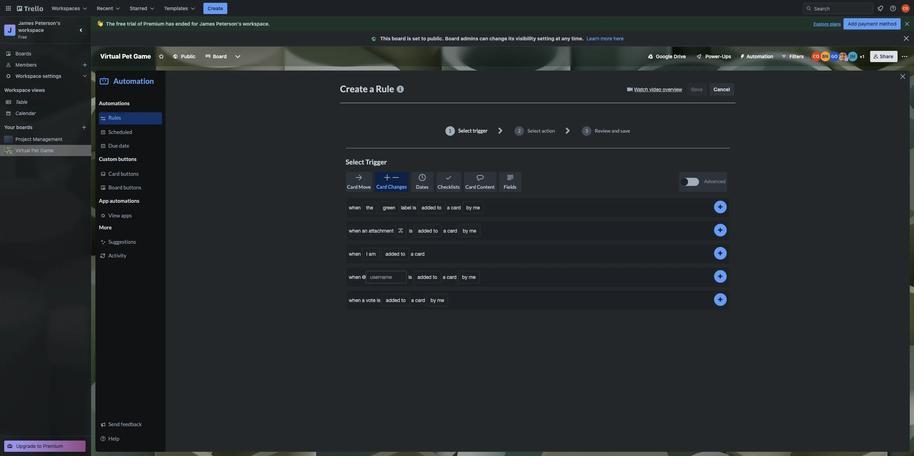 Task type: vqa. For each thing, say whether or not it's contained in the screenshot.
'finish'
no



Task type: describe. For each thing, give the bounding box(es) containing it.
upgrade to premium
[[16, 443, 63, 449]]

ended
[[175, 21, 190, 27]]

1 vertical spatial virtual pet game
[[15, 147, 54, 153]]

board link
[[201, 51, 231, 62]]

add
[[848, 21, 857, 27]]

wave image
[[97, 21, 103, 27]]

banner containing 👋
[[91, 17, 915, 31]]

payment
[[859, 21, 878, 27]]

0 vertical spatial board
[[445, 35, 460, 41]]

create button
[[204, 3, 227, 14]]

sm image
[[371, 35, 380, 42]]

workspace views
[[4, 87, 45, 93]]

primary element
[[0, 0, 915, 17]]

free
[[18, 34, 27, 40]]

share button
[[871, 51, 898, 62]]

its
[[509, 35, 515, 41]]

automation
[[747, 53, 774, 59]]

calendar link
[[15, 110, 87, 117]]

recent
[[97, 5, 113, 11]]

👋 the free trial of premium has ended for james peterson's workspace .
[[97, 21, 270, 27]]

public.
[[428, 35, 444, 41]]

james peterson's workspace link
[[18, 20, 62, 33]]

.
[[268, 21, 270, 27]]

your
[[4, 124, 15, 130]]

filters button
[[779, 51, 806, 62]]

drive
[[674, 53, 686, 59]]

virtual pet game link
[[15, 147, 87, 154]]

0 horizontal spatial to
[[37, 443, 42, 449]]

filters
[[790, 53, 804, 59]]

+
[[860, 54, 863, 59]]

templates
[[164, 5, 188, 11]]

j link
[[4, 25, 15, 36]]

the
[[106, 21, 115, 27]]

search image
[[807, 6, 812, 11]]

google drive button
[[644, 51, 690, 62]]

at
[[556, 35, 561, 41]]

project management link
[[15, 136, 87, 143]]

more
[[601, 35, 613, 41]]

0 notifications image
[[877, 4, 885, 13]]

ups
[[722, 53, 732, 59]]

your boards with 2 items element
[[4, 123, 71, 132]]

workspaces button
[[47, 3, 91, 14]]

is
[[407, 35, 411, 41]]

can
[[480, 35, 489, 41]]

1 horizontal spatial premium
[[144, 21, 165, 27]]

change
[[490, 35, 508, 41]]

1 horizontal spatial james
[[199, 21, 215, 27]]

workspace settings button
[[0, 71, 91, 82]]

setting
[[538, 35, 555, 41]]

workspace for workspace settings
[[15, 73, 41, 79]]

1 horizontal spatial workspace
[[243, 21, 268, 27]]

project
[[15, 136, 32, 142]]

recent button
[[93, 3, 124, 14]]

google
[[656, 53, 673, 59]]

back to home image
[[17, 3, 43, 14]]

ben nelson (bennelson96) image
[[821, 52, 831, 61]]

of
[[137, 21, 142, 27]]

👋
[[97, 21, 103, 27]]

virtual inside board name text field
[[100, 53, 121, 60]]

james peterson (jamespeterson93) image
[[839, 52, 849, 61]]

power-ups button
[[692, 51, 736, 62]]

for
[[192, 21, 198, 27]]

1 vertical spatial board
[[213, 53, 227, 59]]

members link
[[0, 59, 91, 71]]

0 horizontal spatial premium
[[43, 443, 63, 449]]

any
[[562, 35, 571, 41]]

members
[[15, 62, 37, 68]]

Board name text field
[[97, 51, 155, 62]]

starred button
[[126, 3, 159, 14]]

star or unstar board image
[[159, 54, 164, 59]]

power-ups
[[706, 53, 732, 59]]

settings
[[43, 73, 61, 79]]



Task type: locate. For each thing, give the bounding box(es) containing it.
boards link
[[0, 48, 91, 59]]

your boards
[[4, 124, 33, 130]]

upgrade
[[16, 443, 36, 449]]

set
[[413, 35, 420, 41]]

this board is set to public. board admins can change its visibility setting at any time. learn more here
[[380, 35, 624, 41]]

project management
[[15, 136, 62, 142]]

james
[[18, 20, 34, 26], [199, 21, 215, 27]]

peterson's down back to home image
[[35, 20, 60, 26]]

this
[[380, 35, 391, 41]]

templates button
[[160, 3, 199, 14]]

0 vertical spatial workspace
[[243, 21, 268, 27]]

1 horizontal spatial to
[[421, 35, 426, 41]]

workspace settings
[[15, 73, 61, 79]]

game down management
[[40, 147, 54, 153]]

peterson's down create button
[[216, 21, 242, 27]]

visibility
[[516, 35, 536, 41]]

banner
[[91, 17, 915, 31]]

pet down project management
[[31, 147, 39, 153]]

admins
[[461, 35, 479, 41]]

1
[[863, 54, 865, 59]]

here
[[614, 35, 624, 41]]

1 horizontal spatial virtual pet game
[[100, 53, 151, 60]]

0 vertical spatial to
[[421, 35, 426, 41]]

pet
[[122, 53, 132, 60], [31, 147, 39, 153]]

0 horizontal spatial pet
[[31, 147, 39, 153]]

workspace
[[243, 21, 268, 27], [18, 27, 44, 33]]

0 vertical spatial game
[[134, 53, 151, 60]]

workspace up "table"
[[4, 87, 30, 93]]

board
[[445, 35, 460, 41], [213, 53, 227, 59]]

create
[[208, 5, 223, 11]]

starred
[[130, 5, 147, 11]]

christina overa (christinaovera) image
[[902, 4, 910, 13]]

1 vertical spatial premium
[[43, 443, 63, 449]]

this member is an admin of this board. image
[[845, 58, 849, 61]]

board
[[392, 35, 406, 41]]

0 horizontal spatial virtual
[[15, 147, 30, 153]]

1 horizontal spatial game
[[134, 53, 151, 60]]

to right upgrade
[[37, 443, 42, 449]]

1 vertical spatial workspace
[[4, 87, 30, 93]]

1 vertical spatial to
[[37, 443, 42, 449]]

calendar
[[15, 110, 36, 116]]

public button
[[169, 51, 200, 62]]

premium right of on the left top of the page
[[144, 21, 165, 27]]

board left "customize views" image
[[213, 53, 227, 59]]

peterson's
[[35, 20, 60, 26], [216, 21, 242, 27]]

0 horizontal spatial james
[[18, 20, 34, 26]]

virtual pet game down free
[[100, 53, 151, 60]]

trial
[[127, 21, 136, 27]]

virtual pet game down project management
[[15, 147, 54, 153]]

game
[[134, 53, 151, 60], [40, 147, 54, 153]]

virtual
[[100, 53, 121, 60], [15, 147, 30, 153]]

time.
[[572, 35, 584, 41]]

virtual pet game
[[100, 53, 151, 60], [15, 147, 54, 153]]

explore plans
[[814, 21, 841, 27]]

1 horizontal spatial pet
[[122, 53, 132, 60]]

premium right upgrade
[[43, 443, 63, 449]]

0 horizontal spatial game
[[40, 147, 54, 153]]

learn
[[587, 35, 600, 41]]

explore plans button
[[814, 20, 841, 28]]

table link
[[15, 99, 87, 106]]

method
[[880, 21, 897, 27]]

0 horizontal spatial peterson's
[[35, 20, 60, 26]]

christina overa (christinaovera) image
[[812, 52, 822, 61]]

add payment method button
[[844, 18, 901, 29]]

learn more here link
[[584, 35, 624, 41]]

sm image
[[737, 51, 747, 61]]

0 horizontal spatial workspace
[[18, 27, 44, 33]]

j
[[8, 26, 12, 34]]

gary orlando (garyorlando) image
[[830, 52, 840, 61]]

0 vertical spatial premium
[[144, 21, 165, 27]]

Search field
[[812, 3, 874, 14]]

1 horizontal spatial peterson's
[[216, 21, 242, 27]]

1 vertical spatial workspace
[[18, 27, 44, 33]]

add board image
[[81, 125, 87, 130]]

workspace for workspace views
[[4, 87, 30, 93]]

plans
[[830, 21, 841, 27]]

0 horizontal spatial board
[[213, 53, 227, 59]]

power-
[[706, 53, 722, 59]]

virtual pet game inside board name text field
[[100, 53, 151, 60]]

james inside james peterson's workspace free
[[18, 20, 34, 26]]

peterson's inside james peterson's workspace free
[[35, 20, 60, 26]]

google drive icon image
[[649, 54, 654, 59]]

premium
[[144, 21, 165, 27], [43, 443, 63, 449]]

to right set
[[421, 35, 426, 41]]

views
[[32, 87, 45, 93]]

to
[[421, 35, 426, 41], [37, 443, 42, 449]]

explore
[[814, 21, 829, 27]]

boards
[[16, 124, 33, 130]]

1 vertical spatial game
[[40, 147, 54, 153]]

table
[[15, 99, 28, 105]]

jeremy miller (jeremymiller198) image
[[848, 52, 858, 61]]

has
[[166, 21, 174, 27]]

0 vertical spatial workspace
[[15, 73, 41, 79]]

workspace inside james peterson's workspace free
[[18, 27, 44, 33]]

upgrade to premium link
[[4, 441, 86, 452]]

pet inside board name text field
[[122, 53, 132, 60]]

add payment method
[[848, 21, 897, 27]]

0 vertical spatial virtual pet game
[[100, 53, 151, 60]]

0 vertical spatial pet
[[122, 53, 132, 60]]

virtual down the at the left of page
[[100, 53, 121, 60]]

0 vertical spatial virtual
[[100, 53, 121, 60]]

1 vertical spatial pet
[[31, 147, 39, 153]]

0 horizontal spatial virtual pet game
[[15, 147, 54, 153]]

public
[[181, 53, 196, 59]]

open information menu image
[[890, 5, 897, 12]]

pet down "trial"
[[122, 53, 132, 60]]

share
[[881, 53, 894, 59]]

1 horizontal spatial virtual
[[100, 53, 121, 60]]

1 vertical spatial virtual
[[15, 147, 30, 153]]

james up free
[[18, 20, 34, 26]]

management
[[33, 136, 62, 142]]

james peterson's workspace free
[[18, 20, 62, 40]]

workspace navigation collapse icon image
[[77, 25, 86, 35]]

google drive
[[656, 53, 686, 59]]

free
[[116, 21, 126, 27]]

game inside board name text field
[[134, 53, 151, 60]]

james right for
[[199, 21, 215, 27]]

board right public.
[[445, 35, 460, 41]]

automation button
[[737, 51, 778, 62]]

game left star or unstar board "icon"
[[134, 53, 151, 60]]

workspace inside dropdown button
[[15, 73, 41, 79]]

+ 1
[[860, 54, 865, 59]]

boards
[[15, 51, 31, 57]]

workspaces
[[52, 5, 80, 11]]

workspace
[[15, 73, 41, 79], [4, 87, 30, 93]]

customize views image
[[235, 53, 242, 60]]

1 horizontal spatial board
[[445, 35, 460, 41]]

workspace down members
[[15, 73, 41, 79]]

virtual down project
[[15, 147, 30, 153]]

show menu image
[[902, 53, 909, 60]]



